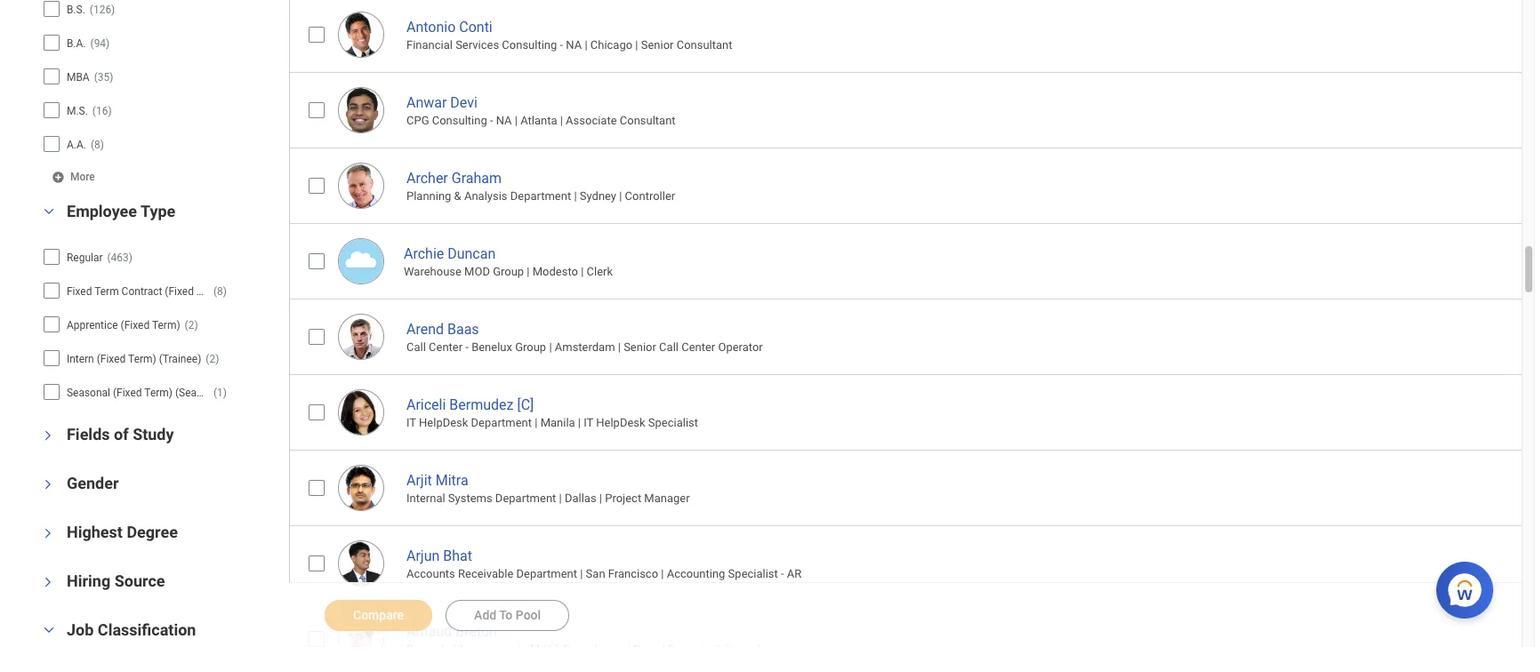 Task type: describe. For each thing, give the bounding box(es) containing it.
more button
[[52, 169, 97, 184]]

planning & analysis department   |   sydney   |   controller
[[407, 190, 675, 203]]

1 center from the left
[[429, 341, 463, 354]]

conti
[[459, 18, 493, 35]]

(35)
[[94, 71, 113, 84]]

(16)
[[92, 105, 112, 118]]

services
[[456, 38, 499, 52]]

ar
[[787, 568, 802, 581]]

| left the dallas
[[559, 492, 562, 505]]

archer graham list item
[[289, 147, 1535, 223]]

ariceli bermudez [c] link
[[407, 393, 534, 413]]

anwar devi list item
[[289, 72, 1535, 147]]

| left clerk
[[581, 265, 584, 279]]

call center - benelux group   |   amsterdam   |   senior call center operator
[[407, 341, 763, 354]]

highest degree
[[67, 523, 178, 542]]

arjun
[[407, 548, 440, 565]]

antonio conti link
[[407, 15, 493, 35]]

&
[[454, 190, 461, 203]]

arnaud breton link
[[407, 620, 497, 640]]

manila
[[541, 416, 575, 430]]

arjit mitra
[[407, 472, 468, 489]]

group inside the archie duncan list item
[[493, 265, 524, 279]]

term) for apprentice (fixed term)
[[152, 319, 180, 332]]

(2) for intern (fixed term) (trainee)
[[206, 353, 219, 366]]

planning
[[407, 190, 451, 203]]

highest
[[67, 523, 123, 542]]

| right the sydney
[[619, 190, 622, 203]]

1 call from the left
[[407, 341, 426, 354]]

| right manila
[[578, 416, 581, 430]]

seasonal (fixed term) (seasonal)
[[67, 387, 226, 400]]

fields of study
[[67, 425, 174, 444]]

associate
[[566, 114, 617, 127]]

project
[[605, 492, 641, 505]]

(trainee)
[[159, 353, 201, 366]]

internal systems department   |   dallas   |   project manager
[[407, 492, 690, 505]]

atlanta
[[521, 114, 557, 127]]

anwar devi
[[407, 94, 478, 111]]

anwar
[[407, 94, 447, 111]]

gender
[[67, 474, 119, 493]]

study
[[133, 425, 174, 444]]

1 helpdesk from the left
[[419, 416, 468, 430]]

ariceli bermudez [c] list item
[[289, 374, 1535, 450]]

consultant inside antonio conti list item
[[677, 38, 733, 52]]

employee type button
[[67, 202, 176, 221]]

| left atlanta
[[515, 114, 518, 127]]

hiring source
[[67, 572, 165, 591]]

sydney
[[580, 190, 616, 203]]

manager
[[644, 492, 690, 505]]

department inside archer graham list item
[[510, 190, 571, 203]]

intern (fixed term) (trainee)
[[67, 353, 201, 366]]

antonio conti
[[407, 18, 493, 35]]

m.s.
[[67, 105, 88, 118]]

fields of study button
[[67, 425, 174, 444]]

2 call from the left
[[659, 341, 679, 354]]

fields
[[67, 425, 110, 444]]

group inside arend baas list item
[[515, 341, 546, 354]]

of
[[114, 425, 129, 444]]

| left manila
[[535, 416, 538, 430]]

na inside antonio conti list item
[[566, 38, 582, 52]]

mitra
[[436, 472, 468, 489]]

breton
[[456, 623, 497, 640]]

mod
[[464, 265, 490, 279]]

arend
[[407, 321, 444, 338]]

(8) for a.a.
[[91, 139, 104, 151]]

accounts
[[407, 568, 455, 581]]

| right "francisco"
[[661, 568, 664, 581]]

modesto
[[533, 265, 578, 279]]

(8) for fixed term contract (fixed term)
[[213, 286, 227, 298]]

(463)
[[107, 252, 133, 264]]

archer
[[407, 170, 448, 187]]

fixed term contract (fixed term)
[[67, 286, 224, 298]]

classification
[[98, 621, 196, 640]]

2 center from the left
[[682, 341, 715, 354]]

arend baas list item
[[289, 299, 1535, 374]]

contract
[[122, 286, 162, 298]]

senior for arend baas
[[624, 341, 656, 354]]

systems
[[448, 492, 492, 505]]

term) right contract
[[196, 286, 224, 298]]

(seasonal)
[[175, 387, 226, 400]]

archer graham link
[[407, 166, 502, 187]]

(94)
[[90, 38, 110, 50]]

employee
[[67, 202, 137, 221]]

arnaud breton list item
[[289, 601, 1535, 648]]

degree
[[127, 523, 178, 542]]

| right amsterdam
[[618, 341, 621, 354]]

bhat
[[443, 548, 472, 565]]

job classification button
[[67, 621, 196, 640]]

term) for seasonal (fixed term) (seasonal)
[[144, 387, 173, 400]]

chevron down image for job classification
[[38, 625, 60, 637]]

financial
[[407, 38, 453, 52]]

analysis
[[464, 190, 507, 203]]

dallas
[[565, 492, 597, 505]]

arnaud
[[407, 623, 452, 640]]

na inside anwar devi 'list item'
[[496, 114, 512, 127]]

(fixed for seasonal
[[113, 387, 142, 400]]

| left san
[[580, 568, 583, 581]]

| left amsterdam
[[549, 341, 552, 354]]

benelux
[[472, 341, 512, 354]]

employee type tree
[[43, 242, 259, 408]]

controller
[[625, 190, 675, 203]]

| left "modesto"
[[527, 265, 530, 279]]

amsterdam
[[555, 341, 615, 354]]

gender button
[[67, 474, 119, 493]]

| left chicago
[[585, 38, 588, 52]]

intern
[[67, 353, 94, 366]]

hiring
[[67, 572, 110, 591]]

b.s.
[[67, 4, 85, 16]]



Task type: vqa. For each thing, say whether or not it's contained in the screenshot.


Task type: locate. For each thing, give the bounding box(es) containing it.
chevron down image for highest degree
[[42, 523, 54, 544]]

chevron down image left hiring
[[42, 572, 54, 593]]

0 horizontal spatial na
[[496, 114, 512, 127]]

0 horizontal spatial (8)
[[91, 139, 104, 151]]

chevron down image for employee type
[[38, 206, 60, 218]]

- inside anwar devi 'list item'
[[490, 114, 493, 127]]

(8) right contract
[[213, 286, 227, 298]]

- left chicago
[[560, 38, 563, 52]]

consultant inside anwar devi 'list item'
[[620, 114, 676, 127]]

senior for antonio conti
[[641, 38, 674, 52]]

chevron down image for fields of study
[[42, 425, 54, 447]]

chevron down image left highest
[[42, 523, 54, 544]]

arjit
[[407, 472, 432, 489]]

group right benelux
[[515, 341, 546, 354]]

1 chevron down image from the top
[[42, 425, 54, 447]]

1 horizontal spatial it
[[584, 416, 593, 430]]

term) down the (trainee)
[[144, 387, 173, 400]]

2 helpdesk from the left
[[596, 416, 645, 430]]

(1)
[[213, 387, 227, 400]]

baas
[[447, 321, 479, 338]]

chevron down image
[[38, 206, 60, 218], [38, 625, 60, 637]]

na left atlanta
[[496, 114, 512, 127]]

call
[[407, 341, 426, 354], [659, 341, 679, 354]]

senior right chicago
[[641, 38, 674, 52]]

antonio
[[407, 18, 456, 35]]

it right manila
[[584, 416, 593, 430]]

job
[[67, 621, 94, 640]]

4 chevron down image from the top
[[42, 572, 54, 593]]

specialist up manager
[[648, 416, 698, 430]]

ariceli bermudez [c] it helpdesk department   |   manila   |   it helpdesk specialist
[[407, 396, 698, 430]]

0 vertical spatial specialist
[[648, 416, 698, 430]]

arend baas link
[[407, 317, 479, 338]]

chevron down image for hiring source
[[42, 572, 54, 593]]

consulting down the devi on the left top
[[432, 114, 487, 127]]

archie duncan
[[404, 245, 496, 262]]

duncan
[[448, 245, 496, 262]]

highest degree button
[[67, 523, 178, 542]]

(fixed right intern
[[97, 353, 126, 366]]

1 vertical spatial na
[[496, 114, 512, 127]]

chevron down image for gender
[[42, 474, 54, 496]]

term) up the (trainee)
[[152, 319, 180, 332]]

- left ar
[[781, 568, 784, 581]]

a.a.
[[67, 139, 86, 151]]

- inside arend baas list item
[[466, 341, 469, 354]]

0 vertical spatial na
[[566, 38, 582, 52]]

employee type group
[[32, 201, 280, 411]]

1 horizontal spatial na
[[566, 38, 582, 52]]

- left atlanta
[[490, 114, 493, 127]]

(fixed
[[165, 286, 194, 298], [121, 319, 150, 332], [97, 353, 126, 366], [113, 387, 142, 400]]

bermudez
[[449, 396, 514, 413]]

department inside the arjun bhat list item
[[516, 568, 577, 581]]

1 vertical spatial (8)
[[213, 286, 227, 298]]

- inside antonio conti list item
[[560, 38, 563, 52]]

term)
[[196, 286, 224, 298], [152, 319, 180, 332], [128, 353, 156, 366], [144, 387, 173, 400]]

internal
[[407, 492, 445, 505]]

2 it from the left
[[584, 416, 593, 430]]

(fixed for apprentice
[[121, 319, 150, 332]]

senior right amsterdam
[[624, 341, 656, 354]]

term) for intern (fixed term) (trainee)
[[128, 353, 156, 366]]

center left operator at the left bottom of the page
[[682, 341, 715, 354]]

accounts receivable department   |   san francisco   |   accounting specialist - ar
[[407, 568, 802, 581]]

- inside the arjun bhat list item
[[781, 568, 784, 581]]

| right chicago
[[635, 38, 638, 52]]

group right the mod
[[493, 265, 524, 279]]

arjun bhat link
[[407, 544, 472, 565]]

chevron down image
[[42, 425, 54, 447], [42, 474, 54, 496], [42, 523, 54, 544], [42, 572, 54, 593]]

specialist left ar
[[728, 568, 778, 581]]

0 horizontal spatial consultant
[[620, 114, 676, 127]]

(fixed for intern
[[97, 353, 126, 366]]

job classification
[[67, 621, 196, 640]]

(fixed up intern (fixed term) (trainee)
[[121, 319, 150, 332]]

department left the dallas
[[495, 492, 556, 505]]

operator
[[718, 341, 763, 354]]

0 vertical spatial consulting
[[502, 38, 557, 52]]

specialist inside ariceli bermudez [c] it helpdesk department   |   manila   |   it helpdesk specialist
[[648, 416, 698, 430]]

(8)
[[91, 139, 104, 151], [213, 286, 227, 298]]

1 it from the left
[[407, 416, 416, 430]]

(8) inside tree
[[91, 139, 104, 151]]

department inside arjit mitra list item
[[495, 492, 556, 505]]

archie duncan link
[[404, 242, 496, 262]]

cpg consulting - na   |   atlanta   |   associate consultant
[[407, 114, 676, 127]]

(8) right a.a.
[[91, 139, 104, 151]]

specialist inside the arjun bhat list item
[[728, 568, 778, 581]]

senior inside antonio conti list item
[[641, 38, 674, 52]]

clerk
[[587, 265, 613, 279]]

1 vertical spatial consulting
[[432, 114, 487, 127]]

term
[[94, 286, 119, 298]]

department
[[510, 190, 571, 203], [471, 416, 532, 430], [495, 492, 556, 505], [516, 568, 577, 581]]

1 horizontal spatial consulting
[[502, 38, 557, 52]]

department inside ariceli bermudez [c] it helpdesk department   |   manila   |   it helpdesk specialist
[[471, 416, 532, 430]]

1 horizontal spatial consultant
[[677, 38, 733, 52]]

center down arend baas
[[429, 341, 463, 354]]

consulting inside antonio conti list item
[[502, 38, 557, 52]]

graham
[[452, 170, 502, 187]]

hiring source button
[[67, 572, 165, 591]]

more
[[70, 171, 95, 183]]

1 chevron down image from the top
[[38, 206, 60, 218]]

- down baas
[[466, 341, 469, 354]]

financial services consulting - na   |   chicago   |   senior consultant
[[407, 38, 733, 52]]

arjit mitra link
[[407, 469, 468, 489]]

0 vertical spatial (2)
[[185, 319, 198, 332]]

warehouse mod group   |   modesto   |   clerk
[[404, 265, 613, 279]]

tree
[[43, 0, 259, 159]]

b.a.
[[67, 38, 86, 50]]

arjit mitra list item
[[289, 450, 1535, 525]]

apprentice
[[67, 319, 118, 332]]

1 vertical spatial specialist
[[728, 568, 778, 581]]

0 horizontal spatial (2)
[[185, 319, 198, 332]]

1 horizontal spatial call
[[659, 341, 679, 354]]

archie
[[404, 245, 444, 262]]

0 vertical spatial consultant
[[677, 38, 733, 52]]

2 chevron down image from the top
[[38, 625, 60, 637]]

group
[[493, 265, 524, 279], [515, 341, 546, 354]]

(2) right the (trainee)
[[206, 353, 219, 366]]

mba
[[67, 71, 90, 84]]

1 vertical spatial chevron down image
[[38, 625, 60, 637]]

2 chevron down image from the top
[[42, 474, 54, 496]]

chevron down image inside the employee type group
[[38, 206, 60, 218]]

1 horizontal spatial (2)
[[206, 353, 219, 366]]

department right analysis at the top left of page
[[510, 190, 571, 203]]

senior inside arend baas list item
[[624, 341, 656, 354]]

| left the sydney
[[574, 190, 577, 203]]

ariceli
[[407, 396, 446, 413]]

-
[[560, 38, 563, 52], [490, 114, 493, 127], [466, 341, 469, 354], [781, 568, 784, 581]]

(2) for apprentice (fixed term)
[[185, 319, 198, 332]]

san
[[586, 568, 605, 581]]

warehouse
[[404, 265, 462, 279]]

1 vertical spatial (2)
[[206, 353, 219, 366]]

department down bermudez
[[471, 416, 532, 430]]

0 horizontal spatial consulting
[[432, 114, 487, 127]]

(fixed right contract
[[165, 286, 194, 298]]

helpdesk down the ariceli
[[419, 416, 468, 430]]

(8) inside employee type tree
[[213, 286, 227, 298]]

(126)
[[90, 4, 115, 16]]

consulting right services
[[502, 38, 557, 52]]

antonio conti list item
[[289, 0, 1535, 72]]

anwar devi link
[[407, 90, 478, 111]]

1 vertical spatial group
[[515, 341, 546, 354]]

arjun bhat list item
[[289, 525, 1535, 601]]

0 horizontal spatial call
[[407, 341, 426, 354]]

department left san
[[516, 568, 577, 581]]

consulting
[[502, 38, 557, 52], [432, 114, 487, 127]]

tree containing b.s.
[[43, 0, 259, 159]]

0 horizontal spatial specialist
[[648, 416, 698, 430]]

cpg
[[407, 114, 429, 127]]

helpdesk right manila
[[596, 416, 645, 430]]

employee type
[[67, 202, 176, 221]]

chevron down image left fields
[[42, 425, 54, 447]]

0 horizontal spatial center
[[429, 341, 463, 354]]

3 chevron down image from the top
[[42, 523, 54, 544]]

chevron down image down more dropdown button
[[38, 206, 60, 218]]

1 vertical spatial senior
[[624, 341, 656, 354]]

na left chicago
[[566, 38, 582, 52]]

0 vertical spatial (8)
[[91, 139, 104, 151]]

0 vertical spatial group
[[493, 265, 524, 279]]

specialist
[[648, 416, 698, 430], [728, 568, 778, 581]]

0 vertical spatial senior
[[641, 38, 674, 52]]

(fixed down intern (fixed term) (trainee)
[[113, 387, 142, 400]]

call down arend
[[407, 341, 426, 354]]

|
[[585, 38, 588, 52], [635, 38, 638, 52], [515, 114, 518, 127], [560, 114, 563, 127], [574, 190, 577, 203], [619, 190, 622, 203], [527, 265, 530, 279], [581, 265, 584, 279], [549, 341, 552, 354], [618, 341, 621, 354], [535, 416, 538, 430], [578, 416, 581, 430], [559, 492, 562, 505], [599, 492, 602, 505], [580, 568, 583, 581], [661, 568, 664, 581]]

0 vertical spatial chevron down image
[[38, 206, 60, 218]]

archie duncan list item
[[289, 223, 1535, 299]]

consulting inside anwar devi 'list item'
[[432, 114, 487, 127]]

1 vertical spatial consultant
[[620, 114, 676, 127]]

0 horizontal spatial it
[[407, 416, 416, 430]]

1 horizontal spatial center
[[682, 341, 715, 354]]

[c]
[[517, 396, 534, 413]]

archer graham
[[407, 170, 502, 187]]

it
[[407, 416, 416, 430], [584, 416, 593, 430]]

0 horizontal spatial helpdesk
[[419, 416, 468, 430]]

accounting
[[667, 568, 725, 581]]

| right the dallas
[[599, 492, 602, 505]]

(2) up the (trainee)
[[185, 319, 198, 332]]

1 horizontal spatial (8)
[[213, 286, 227, 298]]

source
[[114, 572, 165, 591]]

fixed
[[67, 286, 92, 298]]

type
[[141, 202, 176, 221]]

1 horizontal spatial specialist
[[728, 568, 778, 581]]

1 horizontal spatial helpdesk
[[596, 416, 645, 430]]

francisco
[[608, 568, 658, 581]]

chevron down image left gender
[[42, 474, 54, 496]]

it down the ariceli
[[407, 416, 416, 430]]

term) up seasonal (fixed term) (seasonal)
[[128, 353, 156, 366]]

chevron down image left job
[[38, 625, 60, 637]]

helpdesk
[[419, 416, 468, 430], [596, 416, 645, 430]]

| right atlanta
[[560, 114, 563, 127]]

call left operator at the left bottom of the page
[[659, 341, 679, 354]]



